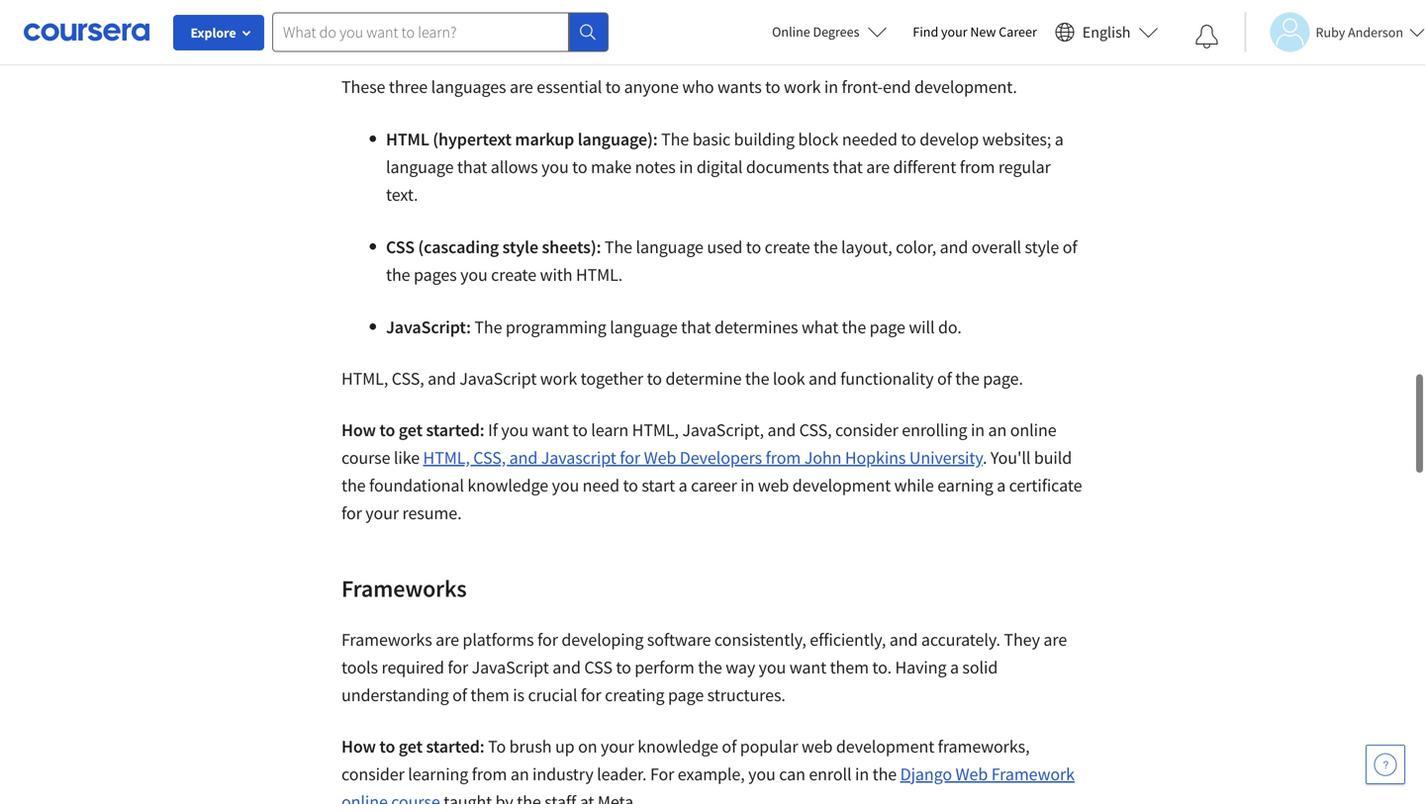 Task type: locate. For each thing, give the bounding box(es) containing it.
to up creating
[[616, 657, 631, 679]]

online inside django web framework online course
[[342, 792, 388, 805]]

of inside the to brush up on your knowledge of popular web development frameworks, consider learning from an industry leader. for example, you can enroll in the
[[722, 736, 737, 758]]

2 vertical spatial from
[[472, 764, 507, 786]]

from down develop
[[960, 156, 995, 178]]

1 vertical spatial consider
[[342, 764, 405, 786]]

the
[[661, 128, 689, 150], [605, 236, 633, 258], [475, 316, 502, 339]]

django
[[901, 764, 952, 786]]

programming
[[506, 316, 607, 339]]

1 vertical spatial knowledge
[[638, 736, 719, 758]]

1 horizontal spatial web
[[802, 736, 833, 758]]

0 vertical spatial language
[[386, 156, 454, 178]]

language up together
[[610, 316, 678, 339]]

1 vertical spatial from
[[766, 447, 801, 469]]

want down efficiently,
[[790, 657, 827, 679]]

1 horizontal spatial knowledge
[[638, 736, 719, 758]]

required
[[382, 657, 444, 679]]

started: up "learning"
[[426, 736, 485, 758]]

0 vertical spatial knowledge
[[468, 475, 549, 497]]

in
[[825, 76, 839, 98], [679, 156, 693, 178], [971, 419, 985, 442], [741, 475, 755, 497], [855, 764, 869, 786]]

industry
[[533, 764, 594, 786]]

the left django
[[873, 764, 897, 786]]

css, down javascript:
[[392, 368, 424, 390]]

the left way in the bottom right of the page
[[698, 657, 722, 679]]

create right used
[[765, 236, 810, 258]]

1 vertical spatial the
[[605, 236, 633, 258]]

your down foundational
[[366, 502, 399, 525]]

are
[[510, 76, 533, 98], [867, 156, 890, 178], [436, 629, 459, 651], [1044, 629, 1067, 651]]

None search field
[[272, 12, 609, 52]]

knowledge up for
[[638, 736, 719, 758]]

consider left "learning"
[[342, 764, 405, 786]]

1 horizontal spatial style
[[1025, 236, 1060, 258]]

2 horizontal spatial the
[[661, 128, 689, 150]]

0 horizontal spatial them
[[471, 685, 510, 707]]

language left used
[[636, 236, 704, 258]]

0 horizontal spatial web
[[758, 475, 789, 497]]

1 vertical spatial development
[[836, 736, 935, 758]]

0 vertical spatial how
[[342, 419, 376, 442]]

get up "learning"
[[399, 736, 423, 758]]

development inside . you'll build the foundational knowledge you need to start a career in web development while earning a certificate for your resume.
[[793, 475, 891, 497]]

consider inside if you want to learn html, javascript, and css, consider enrolling in an online course like
[[836, 419, 899, 442]]

1 horizontal spatial an
[[989, 419, 1007, 442]]

0 vertical spatial development
[[793, 475, 891, 497]]

efficiently,
[[810, 629, 886, 651]]

for
[[620, 447, 641, 469], [342, 502, 362, 525], [538, 629, 558, 651], [448, 657, 468, 679], [581, 685, 602, 707]]

how to get started: for django web framework online course
[[342, 736, 488, 758]]

javascript up 'is'
[[472, 657, 549, 679]]

1 vertical spatial an
[[511, 764, 529, 786]]

1 vertical spatial page
[[668, 685, 704, 707]]

language down html
[[386, 156, 454, 178]]

create
[[765, 236, 810, 258], [491, 264, 537, 286]]

web down developers
[[758, 475, 789, 497]]

leader.
[[597, 764, 647, 786]]

the left pages
[[386, 264, 410, 286]]

html, up these
[[342, 21, 406, 50]]

html, for html, css, and javascript
[[342, 21, 406, 50]]

0 vertical spatial javascript
[[503, 21, 610, 50]]

frameworks,
[[938, 736, 1030, 758]]

them left 'is'
[[471, 685, 510, 707]]

developers
[[680, 447, 762, 469]]

1 vertical spatial your
[[366, 502, 399, 525]]

you down markup at the top of the page
[[542, 156, 569, 178]]

get
[[399, 419, 423, 442], [399, 736, 423, 758]]

0 vertical spatial work
[[784, 76, 821, 98]]

that down '(hypertext'
[[457, 156, 487, 178]]

javascript inside frameworks are platforms for developing software consistently, efficiently, and accurately. they are tools required for javascript and css to perform the way you want them to. having a solid understanding of them is crucial for creating page structures.
[[472, 657, 549, 679]]

1 horizontal spatial css
[[584, 657, 613, 679]]

2 started: from the top
[[426, 736, 485, 758]]

0 horizontal spatial consider
[[342, 764, 405, 786]]

1 vertical spatial get
[[399, 736, 423, 758]]

0 vertical spatial the
[[661, 128, 689, 150]]

frameworks inside frameworks are platforms for developing software consistently, efficiently, and accurately. they are tools required for javascript and css to perform the way you want them to. having a solid understanding of them is crucial for creating page structures.
[[342, 629, 432, 651]]

2 how from the top
[[342, 736, 376, 758]]

from down to
[[472, 764, 507, 786]]

knowledge
[[468, 475, 549, 497], [638, 736, 719, 758]]

1 vertical spatial course
[[391, 792, 440, 805]]

javascript: the programming language that determines what the page will do.
[[386, 316, 962, 339]]

to
[[606, 76, 621, 98], [765, 76, 781, 98], [901, 128, 917, 150], [572, 156, 588, 178], [746, 236, 761, 258], [647, 368, 662, 390], [380, 419, 395, 442], [573, 419, 588, 442], [623, 475, 638, 497], [616, 657, 631, 679], [380, 736, 395, 758]]

page
[[870, 316, 906, 339], [668, 685, 704, 707]]

1 horizontal spatial that
[[681, 316, 711, 339]]

that up determine at the top of page
[[681, 316, 711, 339]]

started:
[[426, 419, 485, 442], [426, 736, 485, 758]]

them down efficiently,
[[830, 657, 869, 679]]

0 vertical spatial web
[[758, 475, 789, 497]]

from inside the to brush up on your knowledge of popular web development frameworks, consider learning from an industry leader. for example, you can enroll in the
[[472, 764, 507, 786]]

0 horizontal spatial want
[[532, 419, 569, 442]]

want inside frameworks are platforms for developing software consistently, efficiently, and accurately. they are tools required for javascript and css to perform the way you want them to. having a solid understanding of them is crucial for creating page structures.
[[790, 657, 827, 679]]

course inside if you want to learn html, javascript, and css, consider enrolling in an online course like
[[342, 447, 390, 469]]

are down the "needed"
[[867, 156, 890, 178]]

0 vertical spatial course
[[342, 447, 390, 469]]

0 vertical spatial from
[[960, 156, 995, 178]]

new
[[971, 23, 996, 41]]

1 horizontal spatial page
[[870, 316, 906, 339]]

development down john
[[793, 475, 891, 497]]

language):
[[578, 128, 658, 150]]

how down understanding
[[342, 736, 376, 758]]

creating
[[605, 685, 665, 707]]

1 horizontal spatial from
[[766, 447, 801, 469]]

1 vertical spatial them
[[471, 685, 510, 707]]

the up notes
[[661, 128, 689, 150]]

want
[[532, 419, 569, 442], [790, 657, 827, 679]]

css, for html, css, and javascript for web developers from john hopkins university
[[473, 447, 506, 469]]

1 started: from the top
[[426, 419, 485, 442]]

that
[[457, 156, 487, 178], [833, 156, 863, 178], [681, 316, 711, 339]]

html.
[[576, 264, 623, 286]]

the left layout,
[[814, 236, 838, 258]]

the left foundational
[[342, 475, 366, 497]]

2 vertical spatial language
[[610, 316, 678, 339]]

1 vertical spatial frameworks
[[342, 629, 432, 651]]

from
[[960, 156, 995, 178], [766, 447, 801, 469], [472, 764, 507, 786]]

1 horizontal spatial web
[[956, 764, 988, 786]]

the inside the to brush up on your knowledge of popular web development frameworks, consider learning from an industry leader. for example, you can enroll in the
[[873, 764, 897, 786]]

you down "popular"
[[749, 764, 776, 786]]

0 horizontal spatial the
[[475, 316, 502, 339]]

of inside frameworks are platforms for developing software consistently, efficiently, and accurately. they are tools required for javascript and css to perform the way you want them to. having a solid understanding of them is crucial for creating page structures.
[[453, 685, 467, 707]]

in right notes
[[679, 156, 693, 178]]

and up having
[[890, 629, 918, 651]]

1 horizontal spatial your
[[601, 736, 634, 758]]

in inside the to brush up on your knowledge of popular web development frameworks, consider learning from an industry leader. for example, you can enroll in the
[[855, 764, 869, 786]]

2 vertical spatial javascript
[[472, 657, 549, 679]]

in right enroll
[[855, 764, 869, 786]]

and inside if you want to learn html, javascript, and css, consider enrolling in an online course like
[[768, 419, 796, 442]]

want up javascript
[[532, 419, 569, 442]]

0 horizontal spatial from
[[472, 764, 507, 786]]

are right they
[[1044, 629, 1067, 651]]

sheets):
[[542, 236, 601, 258]]

knowledge for foundational
[[468, 475, 549, 497]]

to right used
[[746, 236, 761, 258]]

0 vertical spatial your
[[942, 23, 968, 41]]

how to get started: up like
[[342, 419, 488, 442]]

html, inside if you want to learn html, javascript, and css, consider enrolling in an online course like
[[632, 419, 679, 442]]

knowledge down if
[[468, 475, 549, 497]]

development inside the to brush up on your knowledge of popular web development frameworks, consider learning from an industry leader. for example, you can enroll in the
[[836, 736, 935, 758]]

online inside if you want to learn html, javascript, and css, consider enrolling in an online course like
[[1011, 419, 1057, 442]]

0 horizontal spatial online
[[342, 792, 388, 805]]

of right "overall"
[[1063, 236, 1078, 258]]

course down "learning"
[[391, 792, 440, 805]]

page.
[[983, 368, 1024, 390]]

web up enroll
[[802, 736, 833, 758]]

0 vertical spatial frameworks
[[342, 574, 467, 604]]

1 vertical spatial language
[[636, 236, 704, 258]]

certificate
[[1009, 475, 1082, 497]]

how to get started:
[[342, 419, 488, 442], [342, 736, 488, 758]]

html, right like
[[423, 447, 470, 469]]

0 vertical spatial consider
[[836, 419, 899, 442]]

css, for html, css, and javascript
[[411, 21, 455, 50]]

language
[[386, 156, 454, 178], [636, 236, 704, 258], [610, 316, 678, 339]]

the inside . you'll build the foundational knowledge you need to start a career in web development while earning a certificate for your resume.
[[342, 475, 366, 497]]

enrolling
[[902, 419, 968, 442]]

in right career
[[741, 475, 755, 497]]

functionality
[[841, 368, 934, 390]]

web down frameworks, at the bottom right of the page
[[956, 764, 988, 786]]

languages
[[431, 76, 506, 98]]

brush
[[510, 736, 552, 758]]

0 horizontal spatial page
[[668, 685, 704, 707]]

1 vertical spatial how to get started:
[[342, 736, 488, 758]]

for right platforms
[[538, 629, 558, 651]]

1 frameworks from the top
[[342, 574, 467, 604]]

web up start
[[644, 447, 676, 469]]

get up like
[[399, 419, 423, 442]]

web
[[644, 447, 676, 469], [956, 764, 988, 786]]

1 vertical spatial create
[[491, 264, 537, 286]]

how up foundational
[[342, 419, 376, 442]]

create down css (cascading style sheets): the
[[491, 264, 537, 286]]

you inside . you'll build the foundational knowledge you need to start a career in web development while earning a certificate for your resume.
[[552, 475, 579, 497]]

can
[[779, 764, 806, 786]]

frameworks for frameworks
[[342, 574, 467, 604]]

development
[[793, 475, 891, 497], [836, 736, 935, 758]]

web inside the to brush up on your knowledge of popular web development frameworks, consider learning from an industry leader. for example, you can enroll in the
[[802, 736, 833, 758]]

block
[[798, 128, 839, 150]]

to inside language used to create the layout, color, and overall style of the pages you create with html.
[[746, 236, 761, 258]]

a
[[1055, 128, 1064, 150], [679, 475, 688, 497], [997, 475, 1006, 497], [950, 657, 959, 679]]

0 vertical spatial want
[[532, 419, 569, 442]]

you down (cascading
[[460, 264, 488, 286]]

2 get from the top
[[399, 736, 423, 758]]

an up you'll at the bottom right
[[989, 419, 1007, 442]]

university
[[910, 447, 983, 469]]

how for if you want to learn html, javascript, and css, consider enrolling in an online course like
[[342, 419, 376, 442]]

to brush up on your knowledge of popular web development frameworks, consider learning from an industry leader. for example, you can enroll in the
[[342, 736, 1030, 786]]

1 horizontal spatial want
[[790, 657, 827, 679]]

them
[[830, 657, 869, 679], [471, 685, 510, 707]]

django web framework online course link
[[342, 764, 1075, 805]]

how to get started: up "learning"
[[342, 736, 488, 758]]

you down javascript
[[552, 475, 579, 497]]

of up example,
[[722, 736, 737, 758]]

knowledge inside the to brush up on your knowledge of popular web development frameworks, consider learning from an industry leader. for example, you can enroll in the
[[638, 736, 719, 758]]

web
[[758, 475, 789, 497], [802, 736, 833, 758]]

html, css, and javascript work together to determine the look and functionality of the page.
[[342, 368, 1027, 390]]

1 how from the top
[[342, 419, 376, 442]]

development up django
[[836, 736, 935, 758]]

1 vertical spatial web
[[802, 736, 833, 758]]

django web framework online course
[[342, 764, 1075, 805]]

1 horizontal spatial create
[[765, 236, 810, 258]]

0 horizontal spatial work
[[540, 368, 577, 390]]

1 vertical spatial css
[[584, 657, 613, 679]]

1 vertical spatial javascript
[[460, 368, 537, 390]]

from left john
[[766, 447, 801, 469]]

regular
[[999, 156, 1051, 178]]

online
[[772, 23, 811, 41]]

of down do.
[[938, 368, 952, 390]]

css down developing
[[584, 657, 613, 679]]

javascript up if
[[460, 368, 537, 390]]

1 get from the top
[[399, 419, 423, 442]]

1 vertical spatial started:
[[426, 736, 485, 758]]

you right if
[[501, 419, 529, 442]]

to left start
[[623, 475, 638, 497]]

for inside . you'll build the foundational knowledge you need to start a career in web development while earning a certificate for your resume.
[[342, 502, 362, 525]]

different
[[894, 156, 957, 178]]

1 vertical spatial online
[[342, 792, 388, 805]]

end
[[883, 76, 911, 98]]

css, down if
[[473, 447, 506, 469]]

0 vertical spatial started:
[[426, 419, 485, 442]]

need
[[583, 475, 620, 497]]

online
[[1011, 419, 1057, 442], [342, 792, 388, 805]]

2 vertical spatial your
[[601, 736, 634, 758]]

2 style from the left
[[1025, 236, 1060, 258]]

popular
[[740, 736, 798, 758]]

in left "front-"
[[825, 76, 839, 98]]

1 horizontal spatial online
[[1011, 419, 1057, 442]]

a inside the basic building block needed to develop websites; a language that allows you to make notes in digital documents that are different from regular text.
[[1055, 128, 1064, 150]]

0 vertical spatial get
[[399, 419, 423, 442]]

are left essential
[[510, 76, 533, 98]]

2 how to get started: from the top
[[342, 736, 488, 758]]

front-
[[842, 76, 883, 98]]

html, down javascript:
[[342, 368, 388, 390]]

the left look
[[745, 368, 770, 390]]

0 vertical spatial them
[[830, 657, 869, 679]]

0 horizontal spatial an
[[511, 764, 529, 786]]

in inside . you'll build the foundational knowledge you need to start a career in web development while earning a certificate for your resume.
[[741, 475, 755, 497]]

hopkins
[[845, 447, 906, 469]]

that down the "needed"
[[833, 156, 863, 178]]

html, right learn
[[632, 419, 679, 442]]

0 horizontal spatial your
[[366, 502, 399, 525]]

0 vertical spatial css
[[386, 236, 415, 258]]

css
[[386, 236, 415, 258], [584, 657, 613, 679]]

knowledge inside . you'll build the foundational knowledge you need to start a career in web development while earning a certificate for your resume.
[[468, 475, 549, 497]]

(cascading
[[418, 236, 499, 258]]

1 horizontal spatial them
[[830, 657, 869, 679]]

0 vertical spatial an
[[989, 419, 1007, 442]]

0 horizontal spatial web
[[644, 447, 676, 469]]

the up html.
[[605, 236, 633, 258]]

an inside the to brush up on your knowledge of popular web development frameworks, consider learning from an industry leader. for example, you can enroll in the
[[511, 764, 529, 786]]

css, up john
[[800, 419, 832, 442]]

coursera image
[[24, 16, 149, 48]]

1 vertical spatial how
[[342, 736, 376, 758]]

0 horizontal spatial style
[[503, 236, 539, 258]]

1 horizontal spatial consider
[[836, 419, 899, 442]]

2 frameworks from the top
[[342, 629, 432, 651]]

enroll
[[809, 764, 852, 786]]

1 vertical spatial web
[[956, 764, 988, 786]]

for left resume.
[[342, 502, 362, 525]]

style right "overall"
[[1025, 236, 1060, 258]]

1 vertical spatial want
[[790, 657, 827, 679]]

1 horizontal spatial course
[[391, 792, 440, 805]]

work down programming
[[540, 368, 577, 390]]

0 horizontal spatial course
[[342, 447, 390, 469]]

the left page.
[[956, 368, 980, 390]]

anyone
[[624, 76, 679, 98]]

ruby anderson
[[1316, 23, 1404, 41]]

determine
[[666, 368, 742, 390]]

0 vertical spatial online
[[1011, 419, 1057, 442]]

1 how to get started: from the top
[[342, 419, 488, 442]]

2 horizontal spatial from
[[960, 156, 995, 178]]

javascript up essential
[[503, 21, 610, 50]]

the
[[814, 236, 838, 258], [386, 264, 410, 286], [842, 316, 866, 339], [745, 368, 770, 390], [956, 368, 980, 390], [342, 475, 366, 497], [698, 657, 722, 679], [873, 764, 897, 786]]

0 vertical spatial how to get started:
[[342, 419, 488, 442]]

2 horizontal spatial your
[[942, 23, 968, 41]]

work up block
[[784, 76, 821, 98]]

html, css, and javascript for web developers from john hopkins university link
[[423, 447, 983, 469]]

to up javascript
[[573, 419, 588, 442]]

they
[[1004, 629, 1040, 651]]

css,
[[411, 21, 455, 50], [392, 368, 424, 390], [800, 419, 832, 442], [473, 447, 506, 469]]

html, for html, css, and javascript work together to determine the look and functionality of the page.
[[342, 368, 388, 390]]

web inside . you'll build the foundational knowledge you need to start a career in web development while earning a certificate for your resume.
[[758, 475, 789, 497]]

for down learn
[[620, 447, 641, 469]]

work
[[784, 76, 821, 98], [540, 368, 577, 390]]

from inside the basic building block needed to develop websites; a language that allows you to make notes in digital documents that are different from regular text.
[[960, 156, 995, 178]]

2 horizontal spatial that
[[833, 156, 863, 178]]

a left solid
[[950, 657, 959, 679]]

course left like
[[342, 447, 390, 469]]

a right start
[[679, 475, 688, 497]]

2 vertical spatial the
[[475, 316, 502, 339]]

0 horizontal spatial knowledge
[[468, 475, 549, 497]]

to up different
[[901, 128, 917, 150]]

used
[[707, 236, 743, 258]]

you inside if you want to learn html, javascript, and css, consider enrolling in an online course like
[[501, 419, 529, 442]]

your up leader.
[[601, 736, 634, 758]]

in up .
[[971, 419, 985, 442]]

earning
[[938, 475, 994, 497]]

websites;
[[983, 128, 1052, 150]]

determines
[[715, 316, 798, 339]]

three
[[389, 76, 428, 98]]



Task type: vqa. For each thing, say whether or not it's contained in the screenshot.
CSS, within the if you want to learn html, javascript, and css, consider enrolling in an online course like
yes



Task type: describe. For each thing, give the bounding box(es) containing it.
basic
[[693, 128, 731, 150]]

javascript
[[541, 447, 617, 469]]

your inside find your new career 'link'
[[942, 23, 968, 41]]

your inside the to brush up on your knowledge of popular web development frameworks, consider learning from an industry leader. for example, you can enroll in the
[[601, 736, 634, 758]]

show notifications image
[[1195, 25, 1219, 49]]

like
[[394, 447, 420, 469]]

in inside the basic building block needed to develop websites; a language that allows you to make notes in digital documents that are different from regular text.
[[679, 156, 693, 178]]

0 horizontal spatial css
[[386, 236, 415, 258]]

in inside if you want to learn html, javascript, and css, consider enrolling in an online course like
[[971, 419, 985, 442]]

javascript for html, css, and javascript
[[503, 21, 610, 50]]

find your new career link
[[903, 20, 1047, 45]]

you inside language used to create the layout, color, and overall style of the pages you create with html.
[[460, 264, 488, 286]]

to inside . you'll build the foundational knowledge you need to start a career in web development while earning a certificate for your resume.
[[623, 475, 638, 497]]

knowledge for your
[[638, 736, 719, 758]]

together
[[581, 368, 644, 390]]

css, for html, css, and javascript work together to determine the look and functionality of the page.
[[392, 368, 424, 390]]

you'll
[[991, 447, 1031, 469]]

to inside frameworks are platforms for developing software consistently, efficiently, and accurately. they are tools required for javascript and css to perform the way you want them to. having a solid understanding of them is crucial for creating page structures.
[[616, 657, 631, 679]]

you inside frameworks are platforms for developing software consistently, efficiently, and accurately. they are tools required for javascript and css to perform the way you want them to. having a solid understanding of them is crucial for creating page structures.
[[759, 657, 786, 679]]

an inside if you want to learn html, javascript, and css, consider enrolling in an online course like
[[989, 419, 1007, 442]]

overall
[[972, 236, 1022, 258]]

What do you want to learn? text field
[[272, 12, 569, 52]]

0 horizontal spatial that
[[457, 156, 487, 178]]

language inside language used to create the layout, color, and overall style of the pages you create with html.
[[636, 236, 704, 258]]

0 vertical spatial web
[[644, 447, 676, 469]]

allows
[[491, 156, 538, 178]]

on
[[578, 736, 597, 758]]

perform
[[635, 657, 695, 679]]

css, inside if you want to learn html, javascript, and css, consider enrolling in an online course like
[[800, 419, 832, 442]]

documents
[[746, 156, 830, 178]]

having
[[895, 657, 947, 679]]

notes
[[635, 156, 676, 178]]

css inside frameworks are platforms for developing software consistently, efficiently, and accurately. they are tools required for javascript and css to perform the way you want them to. having a solid understanding of them is crucial for creating page structures.
[[584, 657, 613, 679]]

html, for html, css, and javascript for web developers from john hopkins university
[[423, 447, 470, 469]]

the right what
[[842, 316, 866, 339]]

ruby anderson button
[[1245, 12, 1426, 52]]

learning
[[408, 764, 469, 786]]

who
[[682, 76, 714, 98]]

develop
[[920, 128, 979, 150]]

0 vertical spatial page
[[870, 316, 906, 339]]

to left anyone
[[606, 76, 621, 98]]

way
[[726, 657, 756, 679]]

web inside django web framework online course
[[956, 764, 988, 786]]

and up languages
[[460, 21, 499, 50]]

the inside the basic building block needed to develop websites; a language that allows you to make notes in digital documents that are different from regular text.
[[661, 128, 689, 150]]

help center image
[[1374, 753, 1398, 777]]

html (hypertext markup language):
[[386, 128, 661, 150]]

started: for if
[[426, 419, 485, 442]]

find your new career
[[913, 23, 1037, 41]]

html
[[386, 128, 429, 150]]

ruby
[[1316, 23, 1346, 41]]

to down understanding
[[380, 736, 395, 758]]

to inside if you want to learn html, javascript, and css, consider enrolling in an online course like
[[573, 419, 588, 442]]

to up like
[[380, 419, 395, 442]]

tools
[[342, 657, 378, 679]]

javascript,
[[682, 419, 764, 442]]

and right look
[[809, 368, 837, 390]]

building
[[734, 128, 795, 150]]

style inside language used to create the layout, color, and overall style of the pages you create with html.
[[1025, 236, 1060, 258]]

to right together
[[647, 368, 662, 390]]

example,
[[678, 764, 745, 786]]

how to get started: for html, css, and javascript for web developers from john hopkins university
[[342, 419, 488, 442]]

english button
[[1047, 0, 1167, 64]]

text.
[[386, 184, 418, 206]]

digital
[[697, 156, 743, 178]]

explore button
[[173, 15, 264, 50]]

what
[[802, 316, 839, 339]]

you inside the to brush up on your knowledge of popular web development frameworks, consider learning from an industry leader. for example, you can enroll in the
[[749, 764, 776, 786]]

look
[[773, 368, 805, 390]]

framework
[[992, 764, 1075, 786]]

degrees
[[813, 23, 860, 41]]

consistently,
[[715, 629, 807, 651]]

and down javascript:
[[428, 368, 456, 390]]

color,
[[896, 236, 937, 258]]

find
[[913, 23, 939, 41]]

to right 'wants'
[[765, 76, 781, 98]]

english
[[1083, 22, 1131, 42]]

are inside the basic building block needed to develop websites; a language that allows you to make notes in digital documents that are different from regular text.
[[867, 156, 890, 178]]

explore
[[191, 24, 236, 42]]

pages
[[414, 264, 457, 286]]

javascript for html, css, and javascript work together to determine the look and functionality of the page.
[[460, 368, 537, 390]]

make
[[591, 156, 632, 178]]

the inside frameworks are platforms for developing software consistently, efficiently, and accurately. they are tools required for javascript and css to perform the way you want them to. having a solid understanding of them is crucial for creating page structures.
[[698, 657, 722, 679]]

how for to brush up on your knowledge of popular web development frameworks, consider learning from an industry leader. for example, you can enroll in the
[[342, 736, 376, 758]]

the basic building block needed to develop websites; a language that allows you to make notes in digital documents that are different from regular text.
[[386, 128, 1064, 206]]

foundational
[[369, 475, 464, 497]]

frameworks are platforms for developing software consistently, efficiently, and accurately. they are tools required for javascript and css to perform the way you want them to. having a solid understanding of them is crucial for creating page structures.
[[342, 629, 1067, 707]]

a down you'll at the bottom right
[[997, 475, 1006, 497]]

up
[[555, 736, 575, 758]]

to
[[488, 736, 506, 758]]

and up crucial
[[553, 657, 581, 679]]

is
[[513, 685, 525, 707]]

and inside language used to create the layout, color, and overall style of the pages you create with html.
[[940, 236, 968, 258]]

career
[[999, 23, 1037, 41]]

1 vertical spatial work
[[540, 368, 577, 390]]

1 style from the left
[[503, 236, 539, 258]]

software
[[647, 629, 711, 651]]

build
[[1034, 447, 1072, 469]]

and left javascript
[[510, 447, 538, 469]]

developing
[[562, 629, 644, 651]]

of inside language used to create the layout, color, and overall style of the pages you create with html.
[[1063, 236, 1078, 258]]

0 vertical spatial create
[[765, 236, 810, 258]]

development.
[[915, 76, 1018, 98]]

online degrees
[[772, 23, 860, 41]]

course inside django web framework online course
[[391, 792, 440, 805]]

1 horizontal spatial work
[[784, 76, 821, 98]]

a inside frameworks are platforms for developing software consistently, efficiently, and accurately. they are tools required for javascript and css to perform the way you want them to. having a solid understanding of them is crucial for creating page structures.
[[950, 657, 959, 679]]

css (cascading style sheets): the
[[386, 236, 633, 258]]

to left make
[[572, 156, 588, 178]]

html, css, and javascript for web developers from john hopkins university
[[423, 447, 983, 469]]

for right crucial
[[581, 685, 602, 707]]

get for html, css, and javascript for web developers from john hopkins university
[[399, 419, 423, 442]]

want inside if you want to learn html, javascript, and css, consider enrolling in an online course like
[[532, 419, 569, 442]]

crucial
[[528, 685, 578, 707]]

your inside . you'll build the foundational knowledge you need to start a career in web development while earning a certificate for your resume.
[[366, 502, 399, 525]]

frameworks for frameworks are platforms for developing software consistently, efficiently, and accurately. they are tools required for javascript and css to perform the way you want them to. having a solid understanding of them is crucial for creating page structures.
[[342, 629, 432, 651]]

html, css, and javascript
[[342, 21, 610, 50]]

0 horizontal spatial create
[[491, 264, 537, 286]]

for right required
[[448, 657, 468, 679]]

started: for to
[[426, 736, 485, 758]]

for
[[650, 764, 674, 786]]

markup
[[515, 128, 574, 150]]

resume.
[[402, 502, 462, 525]]

are up required
[[436, 629, 459, 651]]

do.
[[938, 316, 962, 339]]

you inside the basic building block needed to develop websites; a language that allows you to make notes in digital documents that are different from regular text.
[[542, 156, 569, 178]]

wants
[[718, 76, 762, 98]]

consider inside the to brush up on your knowledge of popular web development frameworks, consider learning from an industry leader. for example, you can enroll in the
[[342, 764, 405, 786]]

.
[[983, 447, 987, 469]]

essential
[[537, 76, 602, 98]]

with
[[540, 264, 573, 286]]

solid
[[963, 657, 998, 679]]

1 horizontal spatial the
[[605, 236, 633, 258]]

page inside frameworks are platforms for developing software consistently, efficiently, and accurately. they are tools required for javascript and css to perform the way you want them to. having a solid understanding of them is crucial for creating page structures.
[[668, 685, 704, 707]]

anderson
[[1348, 23, 1404, 41]]

platforms
[[463, 629, 534, 651]]

start
[[642, 475, 675, 497]]

. you'll build the foundational knowledge you need to start a career in web development while earning a certificate for your resume.
[[342, 447, 1082, 525]]

to.
[[873, 657, 892, 679]]

online degrees button
[[756, 10, 903, 53]]

get for django web framework online course
[[399, 736, 423, 758]]

language inside the basic building block needed to develop websites; a language that allows you to make notes in digital documents that are different from regular text.
[[386, 156, 454, 178]]



